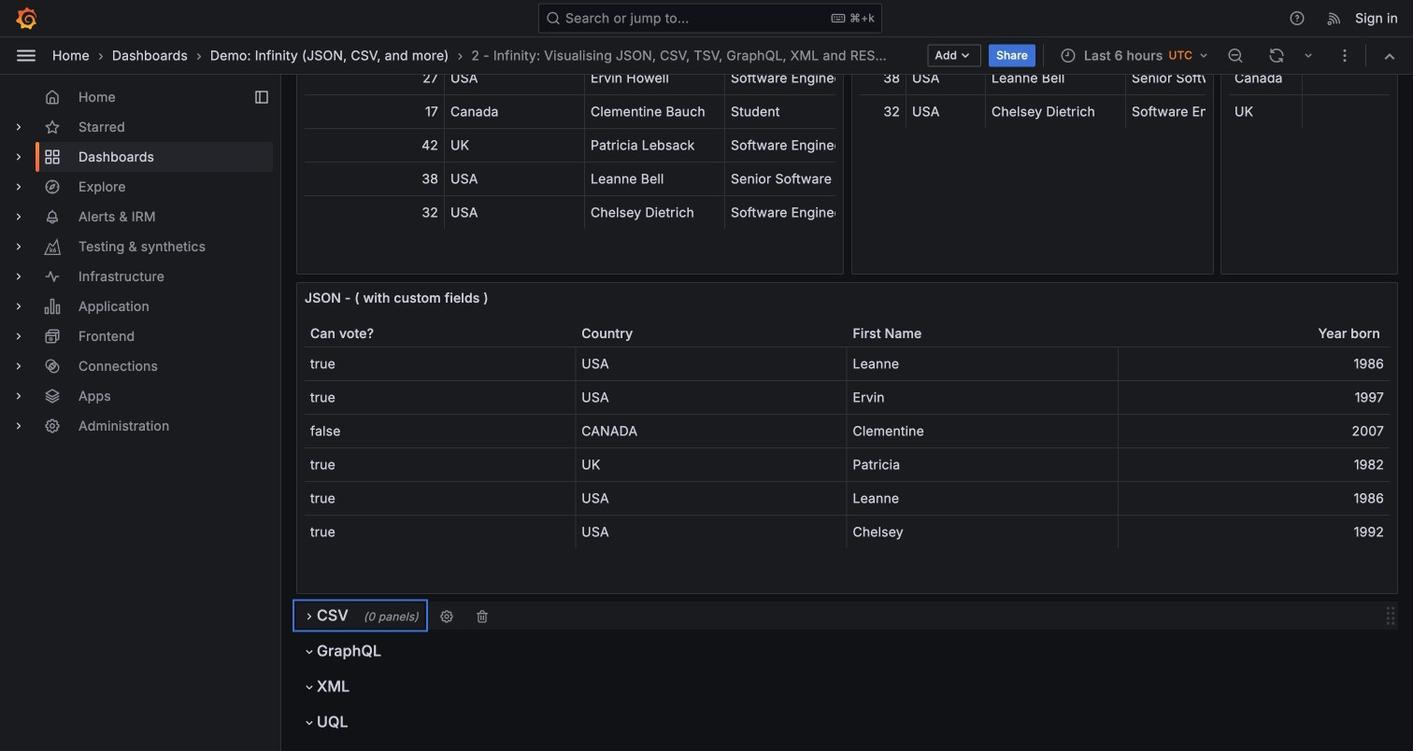 Task type: locate. For each thing, give the bounding box(es) containing it.
expand section infrastructure image
[[11, 269, 26, 284]]

zoom out time range image
[[1227, 47, 1244, 64]]

table header row
[[305, 321, 1390, 347]]

refresh dashboard image
[[1269, 47, 1285, 64]]

help image
[[1289, 10, 1306, 27]]

navigation element
[[0, 75, 280, 456]]

expand section starred image
[[11, 120, 26, 135]]

news image
[[1327, 10, 1343, 27]]

expand section dashboards image
[[11, 150, 26, 165]]

row
[[305, 62, 1006, 95], [860, 62, 1383, 95], [1229, 62, 1413, 95], [305, 95, 1006, 129], [860, 95, 1383, 129], [1229, 95, 1413, 129], [305, 129, 1006, 163], [305, 163, 1006, 196], [305, 196, 1006, 230], [305, 348, 1390, 381], [305, 381, 1390, 415], [305, 415, 1390, 449], [305, 449, 1390, 482], [305, 482, 1390, 516], [305, 516, 1390, 550]]

expand section explore image
[[11, 179, 26, 194]]

grafana image
[[15, 7, 37, 29]]

show more items image
[[1337, 47, 1354, 64]]

expand section connections image
[[11, 359, 26, 374]]

row options image
[[439, 610, 454, 625]]

cell
[[305, 62, 445, 94], [445, 62, 585, 94], [585, 62, 725, 94], [725, 62, 866, 94], [860, 62, 907, 94], [907, 62, 986, 94], [986, 62, 1126, 94], [1126, 62, 1243, 94], [1229, 62, 1303, 94], [1303, 62, 1413, 94], [305, 95, 445, 128], [445, 95, 585, 128], [585, 95, 725, 128], [725, 95, 866, 128], [860, 95, 907, 128], [907, 95, 986, 128], [986, 95, 1126, 128], [1126, 95, 1243, 128], [1229, 95, 1303, 128], [1303, 95, 1413, 128], [305, 129, 445, 162], [445, 129, 585, 162], [585, 129, 725, 162], [725, 129, 866, 162], [305, 163, 445, 195], [445, 163, 585, 195], [585, 163, 725, 195], [725, 163, 866, 195], [305, 196, 445, 229], [445, 196, 585, 229], [585, 196, 725, 229], [725, 196, 866, 229], [305, 348, 576, 380], [576, 348, 847, 380], [847, 348, 1119, 380], [1119, 348, 1390, 380], [305, 381, 576, 414], [576, 381, 847, 414], [847, 381, 1119, 414], [1119, 381, 1390, 414], [305, 415, 576, 448], [576, 415, 847, 448], [847, 415, 1119, 448], [1119, 415, 1390, 448], [305, 449, 576, 481], [576, 449, 847, 481], [847, 449, 1119, 481], [1119, 449, 1390, 481], [305, 482, 576, 515], [576, 482, 847, 515], [847, 482, 1119, 515], [1119, 482, 1390, 515], [305, 516, 576, 549], [576, 516, 847, 549], [847, 516, 1119, 549], [1119, 516, 1390, 549]]



Task type: describe. For each thing, give the bounding box(es) containing it.
expand section application image
[[11, 299, 26, 314]]

expand section apps image
[[11, 389, 26, 404]]

expand section frontend image
[[11, 329, 26, 344]]

expand section administration image
[[11, 419, 26, 434]]

undock menu image
[[254, 90, 269, 105]]

close menu image
[[15, 44, 37, 67]]

expand section alerts & irm image
[[11, 209, 26, 224]]

delete row image
[[475, 610, 490, 625]]

auto refresh turned off. choose refresh time interval image
[[1301, 48, 1316, 63]]

expand section testing & synthetics image
[[11, 239, 26, 254]]



Task type: vqa. For each thing, say whether or not it's contained in the screenshot.
The Dashboard Settings ICON
no



